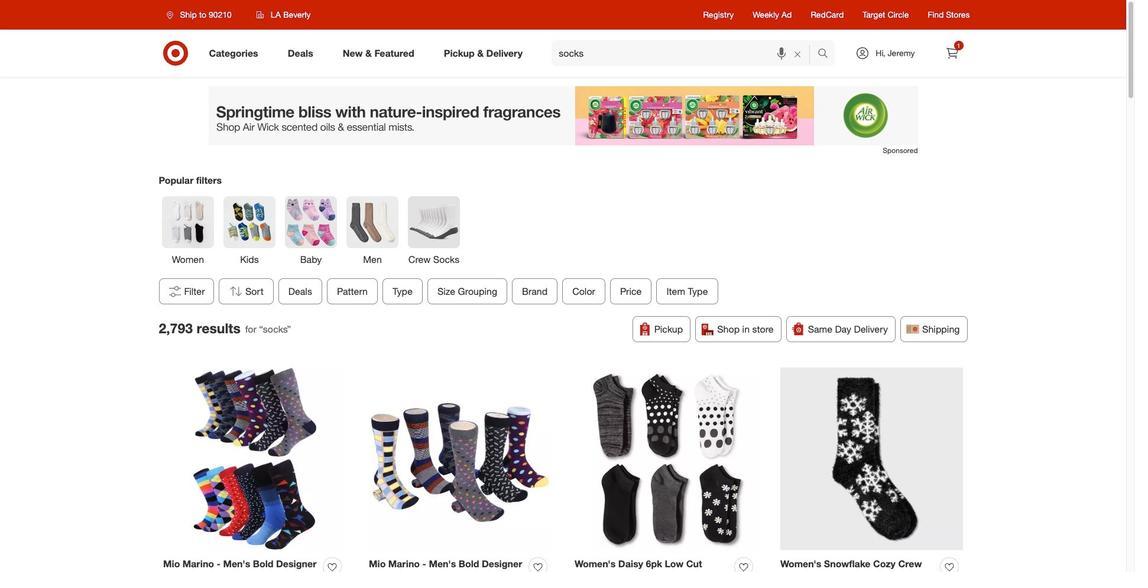 Task type: locate. For each thing, give the bounding box(es) containing it.
women's snowflake cozy crew socks - a new day™ 4-10 image
[[780, 368, 963, 551], [780, 368, 963, 551]]

mio marino - men's bold designer dress socks 6 pack image
[[369, 368, 552, 551], [369, 368, 552, 551]]

What can we help you find? suggestions appear below search field
[[552, 40, 821, 66]]

advertisement element
[[208, 86, 918, 145]]

women's daisy 6pk low cut socks - xhilaration™ black 4-10 image
[[575, 368, 757, 551], [575, 368, 757, 551]]

mio marino - men's bold designer dress socks 12 pack image
[[163, 368, 346, 551], [163, 368, 346, 551]]



Task type: vqa. For each thing, say whether or not it's contained in the screenshot.
Advertisement element
yes



